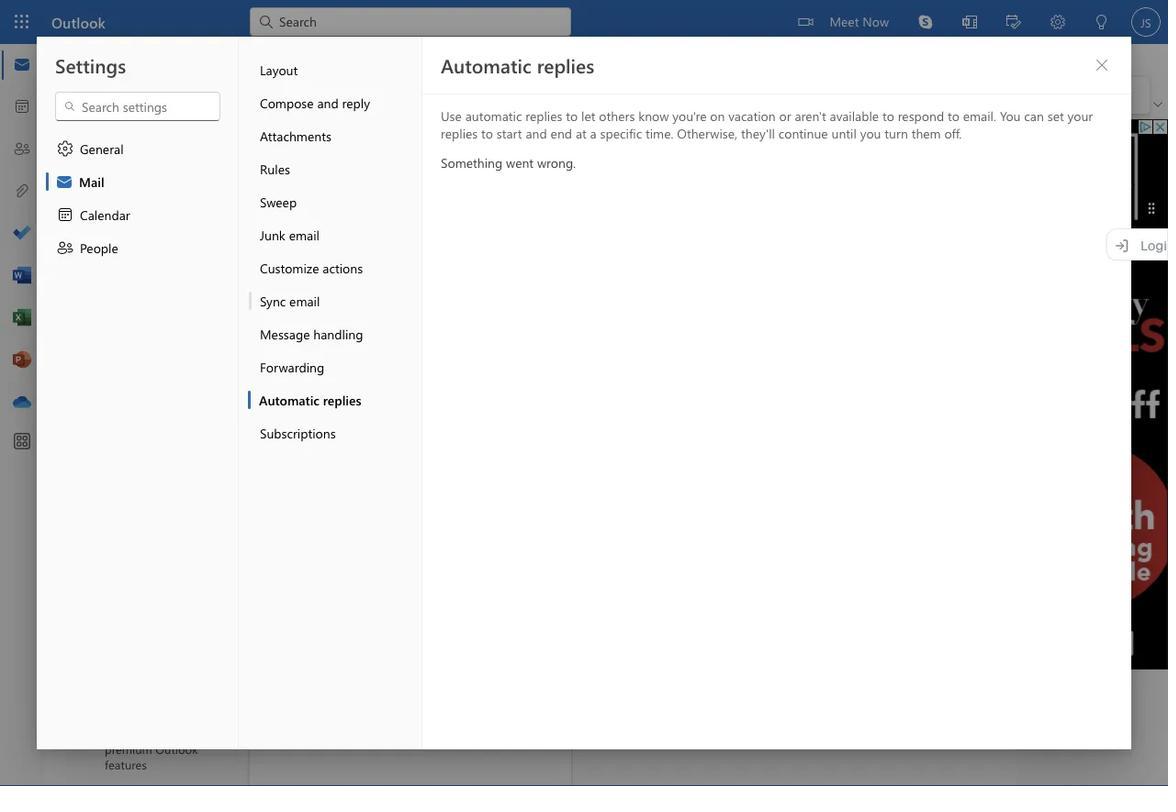 Task type: describe. For each thing, give the bounding box(es) containing it.
use
[[441, 107, 462, 124]]

premium outlook features button
[[66, 700, 248, 787]]


[[84, 133, 99, 147]]

replies down outlook 'banner'
[[537, 52, 594, 78]]

of
[[308, 298, 319, 314]]

time
[[346, 371, 372, 388]]

 button
[[1087, 51, 1117, 80]]

forwarding
[[260, 359, 324, 376]]

automatic replies tab panel
[[422, 37, 1131, 750]]

calendar
[[80, 206, 130, 223]]

0 of 6 complete
[[298, 298, 386, 314]]

off.
[[944, 124, 962, 141]]

respond
[[898, 107, 944, 124]]

left-rail-appbar navigation
[[4, 44, 40, 424]]

document containing settings
[[0, 0, 1168, 787]]

replies up something
[[441, 124, 478, 141]]

email for junk email
[[289, 226, 319, 243]]


[[268, 334, 286, 353]]

started
[[285, 258, 326, 275]]

to do image
[[13, 225, 31, 243]]

and inside button
[[317, 94, 339, 111]]

the
[[425, 691, 444, 708]]

compose and reply button
[[248, 86, 421, 119]]

junk email button
[[248, 219, 421, 252]]


[[1095, 58, 1109, 73]]

 button
[[54, 45, 91, 76]]

favorites tree item
[[66, 123, 214, 160]]

attachments
[[260, 127, 331, 144]]

metaldecking.com
[[312, 172, 419, 189]]

application containing settings
[[0, 0, 1168, 787]]

 view settings
[[65, 86, 162, 105]]

replies inside button
[[323, 392, 361, 409]]

message handling
[[260, 326, 363, 343]]

onedrive image
[[13, 394, 31, 412]]

and inside use automatic replies to let others know you're on vacation or aren't available to respond to email. you can set your replies to start and end at a specific time. otherwise, they'll continue until you turn them off.
[[526, 124, 547, 141]]

0 horizontal spatial your
[[344, 334, 369, 351]]

vacation
[[728, 107, 776, 124]]

email for sync email
[[289, 292, 320, 309]]

word image
[[13, 267, 31, 286]]

done
[[371, 691, 401, 708]]

high
[[421, 191, 449, 208]]

use automatic replies to let others know you're on vacation or aren't available to respond to email. you can set your replies to start and end at a specific time. otherwise, they'll continue until you turn them off.
[[441, 107, 1093, 141]]

wrong.
[[537, 154, 576, 171]]

or
[[779, 107, 791, 124]]

zone
[[375, 371, 403, 388]]

365
[[423, 518, 444, 535]]

contacts
[[340, 408, 387, 425]]

calendar image
[[13, 98, 31, 117]]

inbox.
[[445, 715, 479, 732]]

confirm time zone
[[298, 371, 403, 388]]

message
[[339, 444, 389, 461]]


[[108, 206, 127, 224]]

a inside use automatic replies to let others know you're on vacation or aren't available to respond to email. you can set your replies to start and end at a specific time. otherwise, they'll continue until you turn them off.
[[590, 124, 597, 141]]


[[108, 169, 127, 187]]

sync email button
[[248, 285, 421, 318]]


[[533, 137, 551, 155]]

people image
[[13, 140, 31, 159]]

settings heading
[[55, 52, 126, 78]]

automatic replies inside button
[[259, 392, 361, 409]]

enjoy
[[342, 715, 373, 732]]

 calendar
[[56, 206, 130, 224]]

automatic replies inside tab panel
[[441, 52, 594, 78]]

-
[[412, 191, 417, 208]]

they'll
[[741, 124, 775, 141]]

compose
[[260, 94, 314, 111]]

to inside message list section
[[350, 518, 362, 535]]


[[268, 298, 286, 316]]

 button
[[527, 132, 556, 158]]

layout button
[[248, 53, 421, 86]]

home
[[105, 50, 140, 67]]

 button
[[75, 123, 107, 157]]

more apps image
[[13, 433, 31, 452]]

help
[[224, 50, 250, 67]]

mail image
[[13, 56, 31, 74]]

email.
[[963, 107, 996, 124]]


[[268, 408, 286, 426]]

premium outlook features
[[105, 742, 198, 773]]

settings tab list
[[37, 37, 239, 750]]

subscriptions button
[[248, 417, 421, 450]]

general
[[80, 140, 124, 157]]

premium
[[105, 742, 152, 758]]


[[108, 242, 127, 261]]

automatic
[[465, 107, 522, 124]]

turn
[[885, 124, 908, 141]]

settings
[[55, 52, 126, 78]]

tab list containing home
[[91, 44, 264, 73]]

rules
[[260, 160, 290, 177]]

to left start on the left of page
[[481, 124, 493, 141]]

replies up  button at the top left of page
[[525, 107, 562, 124]]

metal
[[343, 191, 376, 208]]



Task type: vqa. For each thing, say whether or not it's contained in the screenshot.
SETTINGS heading at the left of the page
yes



Task type: locate. For each thing, give the bounding box(es) containing it.
dialog containing settings
[[0, 0, 1168, 787]]

 inside settings tab list
[[56, 140, 74, 158]]

went
[[506, 154, 534, 171]]

your down done
[[376, 715, 402, 732]]

document
[[0, 0, 1168, 787]]

email left 6
[[289, 292, 320, 309]]

2 vertical spatial your
[[376, 715, 402, 732]]

1 vertical spatial and
[[526, 124, 547, 141]]

csm
[[312, 191, 339, 208]]

your right set
[[1067, 107, 1093, 124]]

subscriptions
[[260, 425, 336, 442]]

powerpoint image
[[13, 352, 31, 370]]

automatic inside button
[[259, 392, 319, 409]]

to left email.
[[948, 107, 959, 124]]

0 vertical spatial a
[[590, 124, 597, 141]]

send
[[298, 444, 326, 461]]

otherwise,
[[677, 124, 737, 141]]

outlook up 
[[51, 12, 106, 32]]

0 vertical spatial your
[[1067, 107, 1093, 124]]

outlook inside premium outlook features
[[155, 742, 198, 758]]

1 vertical spatial outlook
[[155, 742, 198, 758]]

1 horizontal spatial automatic
[[441, 52, 532, 78]]

0 vertical spatial automatic
[[441, 52, 532, 78]]

automatic replies element
[[441, 107, 1113, 184]]


[[55, 173, 73, 191]]

1 horizontal spatial your
[[376, 715, 402, 732]]

end
[[551, 124, 572, 141]]

automatic
[[441, 52, 532, 78], [259, 392, 319, 409]]

automatic down 
[[259, 392, 319, 409]]

aren't
[[795, 107, 826, 124]]

a right send
[[329, 444, 336, 461]]

1 horizontal spatial a
[[590, 124, 597, 141]]

attachments button
[[248, 119, 421, 152]]

outlook link
[[51, 0, 106, 44]]

sync email
[[260, 292, 320, 309]]

junk
[[260, 226, 285, 243]]

features
[[105, 757, 147, 773]]


[[798, 15, 813, 29]]

junk email
[[260, 226, 319, 243]]

actions
[[323, 259, 363, 276]]

compose and reply
[[260, 94, 370, 111]]

email up started
[[289, 226, 319, 243]]

 for 
[[56, 140, 74, 158]]

0 horizontal spatial a
[[329, 444, 336, 461]]

automatic up the automatic
[[441, 52, 532, 78]]

customize actions
[[260, 259, 363, 276]]

at
[[576, 124, 587, 141]]

favorites tree
[[66, 116, 214, 307]]

until
[[831, 124, 857, 141]]

a right at
[[590, 124, 597, 141]]

day
[[447, 691, 468, 708]]

favorites
[[110, 130, 169, 150]]

inbox
[[314, 132, 352, 151]]

 for  view settings
[[65, 86, 84, 105]]

outlook right premium
[[155, 742, 198, 758]]

1 vertical spatial your
[[344, 334, 369, 351]]

help button
[[210, 44, 264, 73]]

meet
[[830, 12, 859, 29]]

 left  button
[[56, 140, 74, 158]]

automatic replies
[[441, 52, 594, 78], [259, 392, 361, 409]]


[[65, 86, 84, 105], [56, 140, 74, 158]]

automatic replies up the automatic
[[441, 52, 594, 78]]

0 vertical spatial 
[[65, 86, 84, 105]]

view
[[87, 87, 114, 104]]

reply
[[342, 94, 370, 111]]

for
[[405, 691, 421, 708]]

0 horizontal spatial outlook
[[51, 12, 106, 32]]

dialog
[[0, 0, 1168, 787]]

continue
[[778, 124, 828, 141]]

and left reply
[[317, 94, 339, 111]]

sync
[[260, 292, 286, 309]]

replies
[[537, 52, 594, 78], [525, 107, 562, 124], [441, 124, 478, 141], [323, 392, 361, 409]]

rules button
[[248, 152, 421, 185]]

start
[[497, 124, 522, 141]]

application
[[0, 0, 1168, 787]]

sweep
[[260, 193, 297, 210]]

automatic replies heading
[[441, 52, 594, 78]]

get started
[[261, 258, 326, 275]]

your left the look
[[344, 334, 369, 351]]

outlook banner
[[0, 0, 1168, 44]]

1 horizontal spatial outlook
[[155, 742, 198, 758]]

layout group
[[296, 77, 477, 110]]

people
[[80, 239, 118, 256]]

customize
[[260, 259, 319, 276]]

replies down confirm time zone
[[323, 392, 361, 409]]

1 vertical spatial 
[[56, 140, 74, 158]]

message handling button
[[248, 318, 421, 351]]

layout
[[260, 61, 298, 78]]

know
[[638, 107, 669, 124]]

1 vertical spatial email
[[289, 292, 320, 309]]

something went wrong.
[[441, 154, 576, 171]]

automatic inside tab panel
[[441, 52, 532, 78]]

quality
[[452, 191, 494, 208]]

now
[[862, 12, 889, 29]]

let
[[581, 107, 595, 124]]

automatic replies button
[[248, 384, 421, 417]]

home button
[[91, 44, 153, 73]]

you're
[[672, 107, 707, 124]]

time.
[[645, 124, 674, 141]]

get
[[261, 258, 281, 275]]

0 vertical spatial automatic replies
[[441, 52, 594, 78]]

0 horizontal spatial and
[[317, 94, 339, 111]]

all
[[352, 691, 368, 708]]


[[63, 51, 82, 70]]

you
[[1000, 107, 1021, 124]]

2 horizontal spatial your
[[1067, 107, 1093, 124]]


[[56, 239, 74, 257]]

mail
[[79, 173, 104, 190]]

Search settings search field
[[76, 97, 201, 116]]

1 vertical spatial automatic replies
[[259, 392, 361, 409]]

0 horizontal spatial automatic
[[259, 392, 319, 409]]

choose your look
[[298, 334, 397, 351]]

message
[[260, 326, 310, 343]]

email inside junk email button
[[289, 226, 319, 243]]

to right upgrade at left
[[350, 518, 362, 535]]

a inside section
[[329, 444, 336, 461]]

your inside all done for the day enjoy your empty inbox.
[[376, 715, 402, 732]]

your inside use automatic replies to let others know you're on vacation or aren't available to respond to email. you can set your replies to start and end at a specific time. otherwise, they'll continue until you turn them off.
[[1067, 107, 1093, 124]]

upgrade
[[298, 518, 347, 535]]

available
[[830, 107, 879, 124]]

 left view on the top of the page
[[65, 86, 84, 105]]

automatic replies down confirm
[[259, 392, 361, 409]]

forwarding button
[[248, 351, 421, 384]]

to right the you
[[882, 107, 894, 124]]

choose
[[298, 334, 340, 351]]

files image
[[13, 183, 31, 201]]

1 horizontal spatial and
[[526, 124, 547, 141]]

email inside sync email button
[[289, 292, 320, 309]]


[[268, 371, 286, 389]]

outlook inside outlook 'banner'
[[51, 12, 106, 32]]

0 vertical spatial email
[[289, 226, 319, 243]]

settings
[[118, 87, 162, 104]]

csm metal deck - high quality products
[[312, 191, 549, 208]]

excel image
[[13, 309, 31, 328]]

1 horizontal spatial automatic replies
[[441, 52, 594, 78]]

message list section
[[250, 118, 571, 786]]

import contacts
[[298, 408, 387, 425]]

0 vertical spatial outlook
[[51, 12, 106, 32]]

upgrade to microsoft 365
[[298, 518, 444, 535]]

to left let
[[566, 107, 578, 124]]

look
[[372, 334, 397, 351]]

0 horizontal spatial automatic replies
[[259, 392, 361, 409]]

and left end
[[526, 124, 547, 141]]

them
[[911, 124, 941, 141]]

and
[[317, 94, 339, 111], [526, 124, 547, 141]]

1 vertical spatial a
[[329, 444, 336, 461]]

on
[[710, 107, 725, 124]]

0 vertical spatial and
[[317, 94, 339, 111]]

m
[[284, 181, 296, 198]]

metaldecking.com image
[[275, 175, 304, 205]]

tab list
[[91, 44, 264, 73]]

1 vertical spatial automatic
[[259, 392, 319, 409]]



